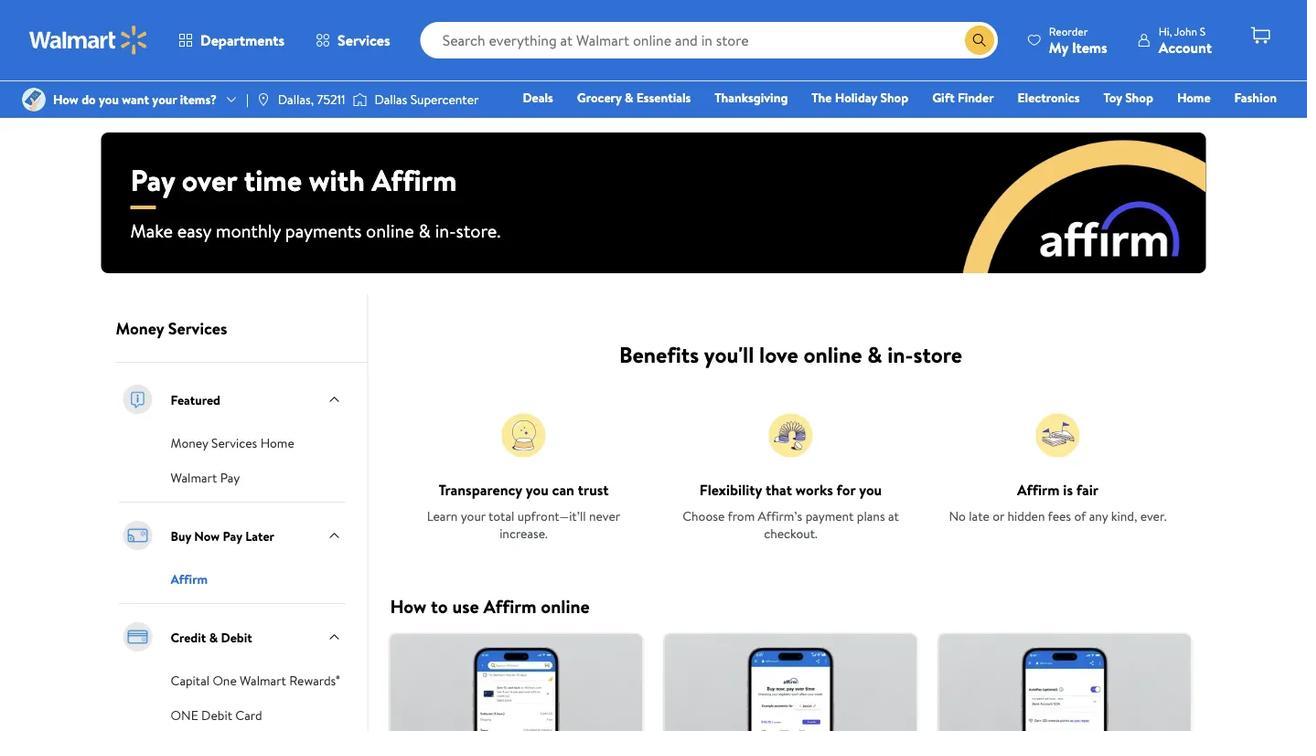 Task type: describe. For each thing, give the bounding box(es) containing it.
dallas, 75211
[[278, 91, 345, 108]]

want
[[122, 91, 149, 108]]

payments
[[285, 218, 362, 243]]

 image for dallas, 75211
[[256, 92, 271, 107]]

to
[[431, 594, 448, 620]]

services inside dropdown button
[[338, 30, 390, 50]]

do
[[82, 91, 96, 108]]

benefits
[[619, 339, 699, 370]]

toy
[[1104, 89, 1122, 107]]

search icon image
[[972, 33, 987, 48]]

 image for how do you want your items?
[[22, 88, 46, 112]]

easy
[[177, 218, 211, 243]]

grocery & essentials
[[577, 89, 691, 107]]

gift finder
[[933, 89, 994, 107]]

you inside transparency you can trust learn your total upfront—it'll never increase.
[[526, 480, 549, 500]]

dallas supercenter
[[375, 91, 479, 108]]

reorder my items
[[1049, 23, 1108, 57]]

credit & debit
[[171, 629, 252, 647]]

money services home
[[171, 435, 294, 452]]

now
[[194, 527, 220, 545]]

that
[[766, 480, 792, 500]]

for
[[837, 480, 856, 500]]

money services
[[116, 318, 227, 340]]

departments
[[200, 30, 285, 50]]

holiday
[[835, 89, 878, 107]]

transparency you can trust learn your total upfront—it'll never increase.
[[427, 480, 621, 543]]

toy shop
[[1104, 89, 1154, 107]]

fair
[[1077, 480, 1099, 500]]

store.
[[456, 218, 501, 243]]

over
[[182, 160, 237, 200]]

transparency
[[439, 480, 522, 500]]

the
[[812, 89, 832, 107]]

of
[[1075, 507, 1086, 525]]

dallas
[[375, 91, 407, 108]]

gift
[[933, 89, 955, 107]]

grocery & essentials link
[[569, 88, 699, 108]]

card
[[235, 707, 262, 725]]

you'll
[[704, 339, 754, 370]]

your inside transparency you can trust learn your total upfront—it'll never increase.
[[461, 507, 486, 525]]

one debit card
[[171, 707, 262, 725]]

choose
[[683, 507, 725, 525]]

ever.
[[1141, 507, 1167, 525]]

75211
[[317, 91, 345, 108]]

toy shop link
[[1096, 88, 1162, 108]]

one debit link
[[1129, 113, 1207, 133]]

grocery
[[577, 89, 622, 107]]

featured image
[[119, 382, 156, 418]]

total
[[489, 507, 515, 525]]

any
[[1089, 507, 1108, 525]]

credit
[[171, 629, 206, 647]]

1 horizontal spatial in-
[[888, 339, 914, 370]]

1 vertical spatial debit
[[221, 629, 252, 647]]

home inside 'money services home' link
[[260, 435, 294, 452]]

affirm link
[[171, 569, 208, 589]]

increase.
[[500, 525, 548, 543]]

0 vertical spatial pay
[[130, 160, 175, 200]]

affirm down buy
[[171, 571, 208, 589]]

benefits you'll love online and in-store. transparency you can trust. learn your total upfront—it'll never increase. image
[[502, 414, 546, 458]]

fashion link
[[1227, 88, 1286, 108]]

1 vertical spatial online
[[804, 339, 862, 370]]

& left store
[[868, 339, 883, 370]]

use
[[452, 594, 479, 620]]

capital one walmart rewards® link
[[171, 671, 340, 691]]

one debit card link
[[171, 705, 262, 726]]

& right credit
[[209, 629, 218, 647]]

debit for one debit
[[1168, 114, 1199, 132]]

2 vertical spatial pay
[[223, 527, 242, 545]]

make easy monthly payments online & in-store.
[[130, 218, 501, 243]]

essentials
[[637, 89, 691, 107]]

1 vertical spatial pay
[[220, 469, 240, 487]]

deals
[[523, 89, 553, 107]]

is
[[1064, 480, 1073, 500]]

flexibility
[[700, 480, 762, 500]]

money for money services home
[[171, 435, 208, 452]]

no
[[949, 507, 966, 525]]

home inside home link
[[1177, 89, 1211, 107]]

monthly
[[216, 218, 281, 243]]

0 horizontal spatial your
[[152, 91, 177, 108]]

one for one debit
[[1137, 114, 1165, 132]]

items?
[[180, 91, 217, 108]]

supercenter
[[411, 91, 479, 108]]

my
[[1049, 37, 1069, 57]]

 image for dallas supercenter
[[353, 91, 367, 109]]

thanksgiving link
[[707, 88, 796, 108]]

& right the grocery on the top left of page
[[625, 89, 634, 107]]

shop inside the holiday shop link
[[881, 89, 909, 107]]



Task type: vqa. For each thing, say whether or not it's contained in the screenshot.
2
no



Task type: locate. For each thing, give the bounding box(es) containing it.
1 shop from the left
[[881, 89, 909, 107]]

services up featured
[[168, 318, 227, 340]]

pay down money services home
[[220, 469, 240, 487]]

upfront—it'll
[[518, 507, 586, 525]]

affirm inside affirm is fair no late or hidden fees of any kind, ever.
[[1017, 480, 1060, 500]]

money up the featured image
[[116, 318, 164, 340]]

0 horizontal spatial in-
[[435, 218, 456, 243]]

pay over time with affirm
[[130, 160, 457, 200]]

0 vertical spatial how
[[53, 91, 79, 108]]

rewards®
[[289, 673, 340, 690]]

1 horizontal spatial money
[[171, 435, 208, 452]]

1 vertical spatial money
[[171, 435, 208, 452]]

pay right now
[[223, 527, 242, 545]]

one for one debit card
[[171, 707, 198, 725]]

0 horizontal spatial money
[[116, 318, 164, 340]]

1 horizontal spatial your
[[461, 507, 486, 525]]

debit up the one
[[221, 629, 252, 647]]

registry link
[[1058, 113, 1122, 133]]

debit down home link
[[1168, 114, 1199, 132]]

0 horizontal spatial you
[[99, 91, 119, 108]]

0 vertical spatial one
[[1137, 114, 1165, 132]]

flexibility that works for you choose from affirm's payment plans at checkout.
[[683, 480, 899, 543]]

with
[[309, 160, 365, 200]]

cart contains 0 items total amount $0.00 image
[[1250, 25, 1272, 47]]

2 vertical spatial online
[[541, 594, 590, 620]]

0 vertical spatial in-
[[435, 218, 456, 243]]

fees
[[1048, 507, 1071, 525]]

 image right |
[[256, 92, 271, 107]]

buy now pay later
[[171, 527, 275, 545]]

online right love
[[804, 339, 862, 370]]

services button
[[300, 18, 406, 62]]

hidden
[[1008, 507, 1045, 525]]

love
[[760, 339, 798, 370]]

1 vertical spatial walmart
[[240, 673, 286, 690]]

debit left card
[[201, 707, 232, 725]]

2 list item from the left
[[654, 635, 928, 732]]

 image right 75211
[[353, 91, 367, 109]]

how left do
[[53, 91, 79, 108]]

Search search field
[[421, 22, 998, 59]]

list
[[379, 635, 1203, 732]]

0 vertical spatial walmart
[[171, 469, 217, 487]]

home link
[[1169, 88, 1219, 108]]

one down capital
[[171, 707, 198, 725]]

walmart image
[[29, 26, 148, 55]]

0 horizontal spatial walmart
[[171, 469, 217, 487]]

items
[[1072, 37, 1108, 57]]

fashion
[[1235, 89, 1277, 107]]

one
[[213, 673, 237, 690]]

affirm right use
[[484, 594, 537, 620]]

gift finder link
[[924, 88, 1002, 108]]

how to use affirm online
[[390, 594, 590, 620]]

1 horizontal spatial  image
[[256, 92, 271, 107]]

checkout.
[[764, 525, 818, 543]]

walmart
[[171, 469, 217, 487], [240, 673, 286, 690]]

debit for one debit card
[[201, 707, 232, 725]]

walmart+ link
[[1215, 113, 1286, 133]]

affirm right with on the top of the page
[[372, 160, 457, 200]]

kind,
[[1111, 507, 1138, 525]]

3 list item from the left
[[928, 635, 1203, 732]]

money services home link
[[171, 433, 294, 453]]

late
[[969, 507, 990, 525]]

capital one walmart rewards®
[[171, 673, 340, 690]]

the holiday shop link
[[804, 88, 917, 108]]

affirm's
[[758, 507, 803, 525]]

0 horizontal spatial  image
[[22, 88, 46, 112]]

shop right toy at the top right of page
[[1126, 89, 1154, 107]]

0 vertical spatial services
[[338, 30, 390, 50]]

list item
[[379, 635, 654, 732], [654, 635, 928, 732], [928, 635, 1203, 732]]

money
[[116, 318, 164, 340], [171, 435, 208, 452]]

registry
[[1067, 114, 1113, 132]]

deals link
[[515, 88, 562, 108]]

walmart up card
[[240, 673, 286, 690]]

walmart down money services home
[[171, 469, 217, 487]]

 image
[[22, 88, 46, 112], [353, 91, 367, 109], [256, 92, 271, 107]]

1 list item from the left
[[379, 635, 654, 732]]

debit
[[1168, 114, 1199, 132], [221, 629, 252, 647], [201, 707, 232, 725]]

1 horizontal spatial how
[[390, 594, 427, 620]]

online for how to use affirm online
[[541, 594, 590, 620]]

1 horizontal spatial online
[[541, 594, 590, 620]]

1 vertical spatial how
[[390, 594, 427, 620]]

shop right holiday
[[881, 89, 909, 107]]

how for how to use affirm online
[[390, 594, 427, 620]]

from
[[728, 507, 755, 525]]

0 horizontal spatial how
[[53, 91, 79, 108]]

1 horizontal spatial shop
[[1126, 89, 1154, 107]]

you right do
[[99, 91, 119, 108]]

1 horizontal spatial you
[[526, 480, 549, 500]]

you
[[99, 91, 119, 108], [526, 480, 549, 500], [859, 480, 882, 500]]

how
[[53, 91, 79, 108], [390, 594, 427, 620]]

services up walmart pay link
[[211, 435, 257, 452]]

one down toy shop
[[1137, 114, 1165, 132]]

how do you want your items?
[[53, 91, 217, 108]]

online down 'increase.'
[[541, 594, 590, 620]]

buy
[[171, 527, 191, 545]]

1 vertical spatial services
[[168, 318, 227, 340]]

1 vertical spatial your
[[461, 507, 486, 525]]

services for money services
[[168, 318, 227, 340]]

1 vertical spatial in-
[[888, 339, 914, 370]]

2 vertical spatial services
[[211, 435, 257, 452]]

|
[[246, 91, 249, 108]]

pay
[[130, 160, 175, 200], [220, 469, 240, 487], [223, 527, 242, 545]]

dallas,
[[278, 91, 314, 108]]

s
[[1200, 23, 1206, 39]]

money up walmart pay link
[[171, 435, 208, 452]]

or
[[993, 507, 1005, 525]]

1 vertical spatial home
[[260, 435, 294, 452]]

0 vertical spatial debit
[[1168, 114, 1199, 132]]

0 vertical spatial money
[[116, 318, 164, 340]]

benefits you'll love online & in-store
[[619, 339, 963, 370]]

make
[[130, 218, 173, 243]]

plans
[[857, 507, 885, 525]]

services for money services home
[[211, 435, 257, 452]]

0 vertical spatial online
[[366, 218, 414, 243]]

you right for on the right bottom
[[859, 480, 882, 500]]

finder
[[958, 89, 994, 107]]

money for money services
[[116, 318, 164, 340]]

2 shop from the left
[[1126, 89, 1154, 107]]

affirm up hidden
[[1017, 480, 1060, 500]]

Walmart Site-Wide search field
[[421, 22, 998, 59]]

& left store.
[[419, 218, 431, 243]]

&
[[625, 89, 634, 107], [419, 218, 431, 243], [868, 339, 883, 370], [209, 629, 218, 647]]

 image left do
[[22, 88, 46, 112]]

0 horizontal spatial shop
[[881, 89, 909, 107]]

store
[[914, 339, 963, 370]]

your right the want
[[152, 91, 177, 108]]

featured
[[171, 391, 221, 409]]

walmart+
[[1223, 114, 1277, 132]]

credit & debit image
[[119, 619, 156, 656]]

1 horizontal spatial home
[[1177, 89, 1211, 107]]

never
[[589, 507, 621, 525]]

buy now pay later image
[[119, 518, 156, 554]]

2 vertical spatial debit
[[201, 707, 232, 725]]

your
[[152, 91, 177, 108], [461, 507, 486, 525]]

you inside flexibility that works for you choose from affirm's payment plans at checkout.
[[859, 480, 882, 500]]

you left can
[[526, 480, 549, 500]]

flexibility that works for you. choose from affirm's payment plans at checkout. image
[[769, 414, 813, 458]]

online
[[366, 218, 414, 243], [804, 339, 862, 370], [541, 594, 590, 620]]

0 vertical spatial home
[[1177, 89, 1211, 107]]

0 vertical spatial your
[[152, 91, 177, 108]]

0 horizontal spatial home
[[260, 435, 294, 452]]

later
[[245, 527, 275, 545]]

affirm is fair no late or hidden fees of any kind, ever.
[[949, 480, 1167, 525]]

services up 'dallas'
[[338, 30, 390, 50]]

1 horizontal spatial one
[[1137, 114, 1165, 132]]

2 horizontal spatial  image
[[353, 91, 367, 109]]

online right payments
[[366, 218, 414, 243]]

pay up make
[[130, 160, 175, 200]]

1 vertical spatial one
[[171, 707, 198, 725]]

reorder
[[1049, 23, 1088, 39]]

how left 'to'
[[390, 594, 427, 620]]

0 horizontal spatial one
[[171, 707, 198, 725]]

affirm is fair. no late or hidden fees of any kind, ever. image
[[1036, 414, 1080, 458]]

services
[[338, 30, 390, 50], [168, 318, 227, 340], [211, 435, 257, 452]]

electronics
[[1018, 89, 1080, 107]]

walmart pay link
[[171, 468, 240, 488]]

at
[[888, 507, 899, 525]]

fashion registry
[[1067, 89, 1277, 132]]

shop inside toy shop 'link'
[[1126, 89, 1154, 107]]

2 horizontal spatial you
[[859, 480, 882, 500]]

1 horizontal spatial walmart
[[240, 673, 286, 690]]

how for how do you want your items?
[[53, 91, 79, 108]]

in-
[[435, 218, 456, 243], [888, 339, 914, 370]]

account
[[1159, 37, 1212, 57]]

learn
[[427, 507, 458, 525]]

your down 'transparency'
[[461, 507, 486, 525]]

works
[[796, 480, 833, 500]]

2 horizontal spatial online
[[804, 339, 862, 370]]

one
[[1137, 114, 1165, 132], [171, 707, 198, 725]]

walmart pay
[[171, 469, 240, 487]]

online for make easy monthly payments online & in-store.
[[366, 218, 414, 243]]

john
[[1175, 23, 1198, 39]]

hi, john s account
[[1159, 23, 1212, 57]]

capital
[[171, 673, 210, 690]]

0 horizontal spatial online
[[366, 218, 414, 243]]



